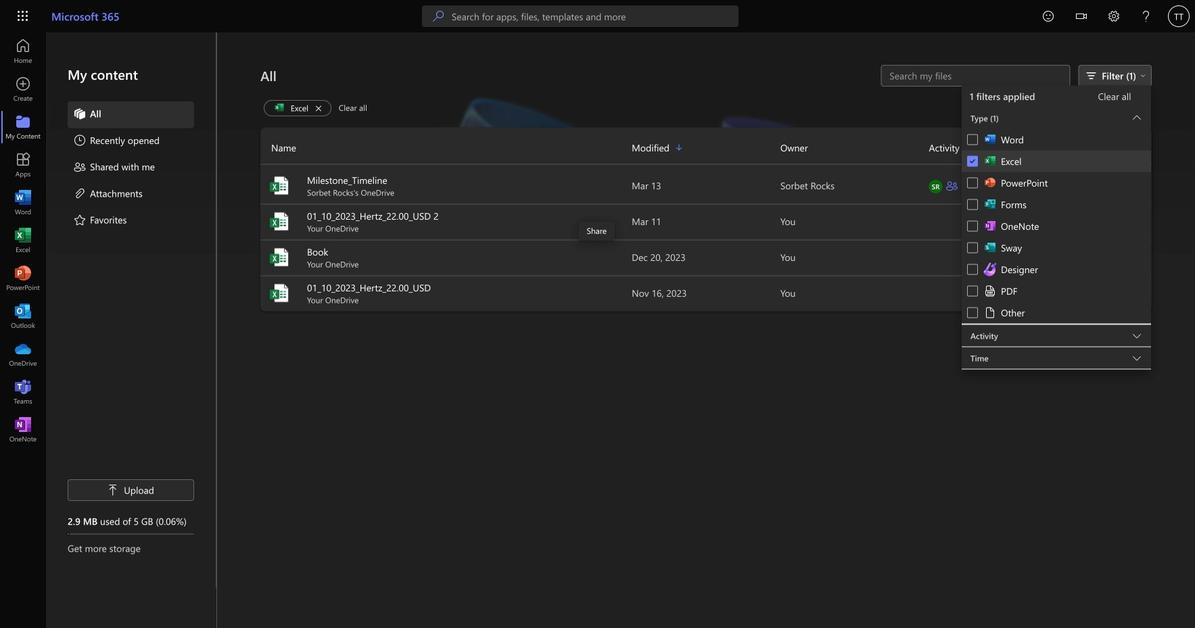 Task type: locate. For each thing, give the bounding box(es) containing it.
onenote checkbox item
[[962, 215, 1151, 237]]

None search field
[[422, 5, 739, 27]]

excel image inside name 01_10_2023_hertz_22.00_usd 2 cell
[[269, 211, 290, 232]]

excel image for name milestone_timeline cell
[[269, 175, 290, 197]]

activity, column 4 of 4 column header
[[929, 137, 1152, 159]]

onedrive image
[[16, 348, 30, 361]]

row
[[260, 137, 1152, 165]]

onenote image
[[16, 424, 30, 437]]

navigation
[[0, 32, 46, 449]]

teams image
[[16, 386, 30, 399]]

excel checkbox item
[[962, 151, 1151, 172]]

excel image
[[269, 175, 290, 197], [269, 211, 290, 232], [16, 234, 30, 248], [269, 247, 290, 268], [269, 282, 290, 304]]

excel image inside name book cell
[[269, 247, 290, 268]]

word checkbox item
[[962, 129, 1151, 151]]

excel image for name 01_10_2023_hertz_22.00_usd 2 cell
[[269, 211, 290, 232]]

name 01_10_2023_hertz_22.00_usd 2 cell
[[260, 209, 632, 234]]

forms checkbox item
[[962, 194, 1151, 215]]

banner
[[0, 0, 1195, 35]]

outlook image
[[16, 310, 30, 323]]

name 01_10_2023_hertz_22.00_usd cell
[[260, 281, 632, 305]]

excel image inside name milestone_timeline cell
[[269, 175, 290, 197]]

application
[[0, 32, 1195, 628]]

0 horizontal spatial menu
[[68, 101, 194, 234]]

excel image for name 01_10_2023_hertz_22.00_usd cell
[[269, 282, 290, 304]]

menu
[[68, 101, 194, 234], [962, 129, 1151, 324]]

name book cell
[[260, 245, 632, 270]]

excel image for name book cell
[[269, 247, 290, 268]]

excel image inside name 01_10_2023_hertz_22.00_usd cell
[[269, 282, 290, 304]]

tooltip
[[579, 222, 615, 241]]

name milestone_timeline cell
[[260, 174, 632, 198]]



Task type: vqa. For each thing, say whether or not it's contained in the screenshot.
Microsoft 365 banner
no



Task type: describe. For each thing, give the bounding box(es) containing it.
tt image
[[1168, 5, 1190, 27]]

other checkbox item
[[962, 301, 1151, 324]]

displaying 4 out of 7 files. status
[[881, 65, 1070, 87]]

1 horizontal spatial menu
[[962, 129, 1151, 324]]

word image
[[16, 196, 30, 210]]

my content image
[[16, 120, 30, 134]]

Search box. Suggestions appear as you type. search field
[[452, 5, 739, 27]]

powerpoint checkbox item
[[962, 172, 1151, 194]]

create image
[[16, 83, 30, 96]]

Search my files text field
[[888, 69, 1063, 83]]

pdf checkbox item
[[962, 280, 1151, 302]]

menu inside my content left pane navigation navigation
[[68, 101, 194, 234]]

powerpoint image
[[16, 272, 30, 285]]

home image
[[16, 45, 30, 58]]

my content left pane navigation navigation
[[46, 32, 216, 588]]

designer checkbox item
[[962, 259, 1151, 280]]

sway checkbox item
[[962, 237, 1151, 259]]

apps image
[[16, 158, 30, 172]]



